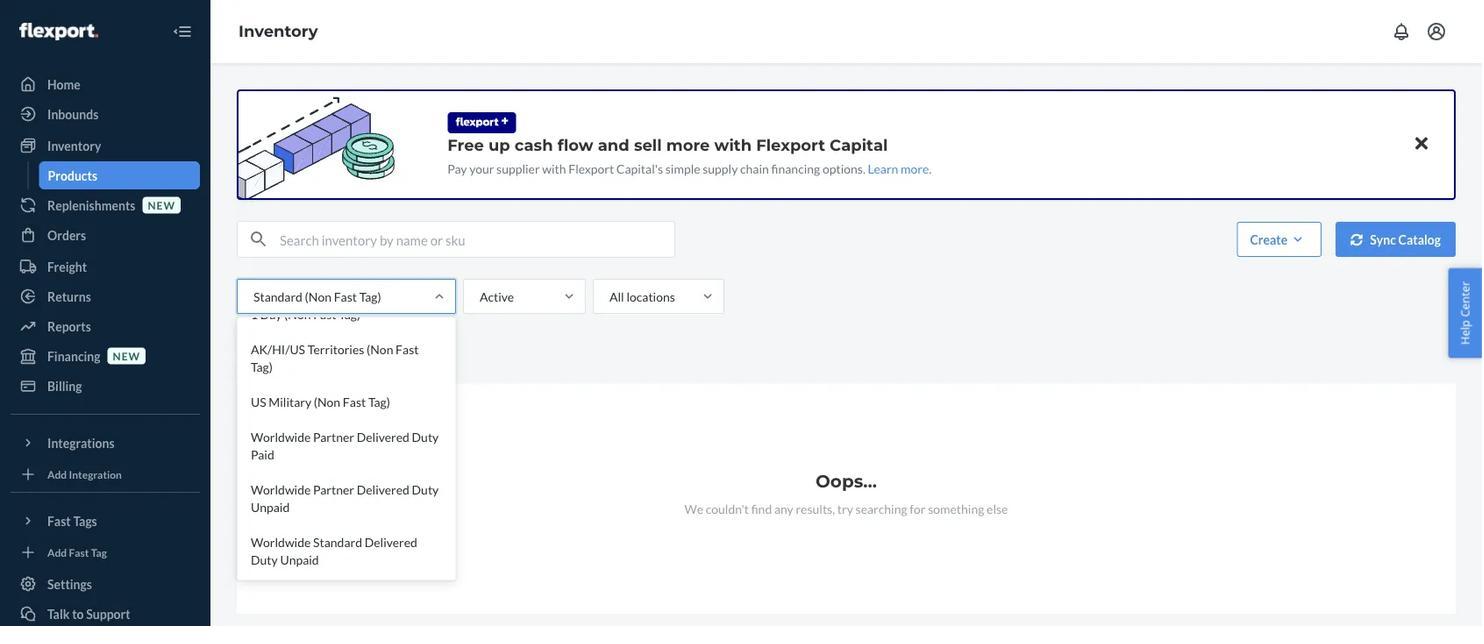 Task type: describe. For each thing, give the bounding box(es) containing it.
to
[[72, 607, 84, 621]]

and
[[598, 135, 630, 154]]

sync
[[1370, 232, 1396, 247]]

we
[[685, 501, 704, 516]]

tag) for 1 day (non fast tag)
[[339, 307, 361, 321]]

cash
[[515, 135, 553, 154]]

sync catalog
[[1370, 232, 1441, 247]]

supply
[[703, 161, 738, 176]]

add integration link
[[11, 464, 200, 485]]

worldwide for worldwide standard delivered duty unpaid
[[251, 535, 311, 550]]

help center button
[[1449, 268, 1482, 358]]

tag
[[91, 546, 107, 559]]

talk to support button
[[11, 600, 200, 626]]

military
[[269, 394, 312, 409]]

worldwide partner delivered duty paid
[[251, 429, 439, 462]]

add fast tag link
[[11, 542, 200, 563]]

financing
[[47, 349, 101, 364]]

paid
[[251, 447, 274, 462]]

chain
[[740, 161, 769, 176]]

free
[[448, 135, 484, 154]]

fast up '1 day (non fast tag)'
[[334, 289, 357, 304]]

oops...
[[816, 471, 877, 492]]

learn more link
[[868, 161, 929, 176]]

add for add integration
[[47, 468, 67, 481]]

duty for worldwide partner delivered duty unpaid
[[412, 482, 439, 497]]

1 vertical spatial with
[[542, 161, 566, 176]]

0 vertical spatial standard
[[254, 289, 303, 304]]

Search inventory by name or sku text field
[[280, 222, 675, 257]]

standard (non fast tag)
[[254, 289, 381, 304]]

capital's
[[617, 161, 663, 176]]

all
[[610, 289, 624, 304]]

(non up '1 day (non fast tag)'
[[305, 289, 332, 304]]

reports link
[[11, 312, 200, 340]]

supplier
[[497, 161, 540, 176]]

.
[[929, 161, 932, 176]]

ak/hi/us territories (non fast tag)
[[251, 342, 419, 374]]

couldn't
[[706, 501, 749, 516]]

simple
[[666, 161, 700, 176]]

freight link
[[11, 253, 200, 281]]

inbounds link
[[11, 100, 200, 128]]

unpaid for standard
[[280, 552, 319, 567]]

fast tags button
[[11, 507, 200, 535]]

orders link
[[11, 221, 200, 249]]

for
[[910, 501, 926, 516]]

add for add fast tag
[[47, 546, 67, 559]]

0 vertical spatial inventory
[[239, 22, 318, 41]]

close image
[[1416, 133, 1428, 154]]

sync catalog button
[[1336, 222, 1456, 257]]

flexport logo image
[[19, 23, 98, 40]]

try
[[838, 501, 853, 516]]

bundles
[[360, 351, 403, 366]]

options.
[[823, 161, 866, 176]]

talk
[[47, 607, 70, 621]]

open notifications image
[[1391, 21, 1412, 42]]

settings
[[47, 577, 92, 592]]

0 vertical spatial flexport
[[756, 135, 825, 154]]

active
[[480, 289, 514, 304]]

us military (non fast tag)
[[251, 394, 390, 409]]

0 horizontal spatial products
[[48, 168, 97, 183]]

up
[[489, 135, 510, 154]]

searching
[[856, 501, 908, 516]]

we couldn't find any results, try searching for something else
[[685, 501, 1008, 516]]

help
[[1457, 320, 1473, 345]]

open account menu image
[[1426, 21, 1447, 42]]

tags
[[73, 514, 97, 529]]

help center
[[1457, 281, 1473, 345]]

learn
[[868, 161, 899, 176]]

catalog
[[1399, 232, 1441, 247]]

replenishments
[[47, 198, 135, 213]]

any
[[774, 501, 794, 516]]

pay
[[448, 161, 467, 176]]

settings link
[[11, 570, 200, 598]]

kits
[[317, 351, 338, 366]]

worldwide for worldwide partner delivered duty paid
[[251, 429, 311, 444]]

home
[[47, 77, 81, 92]]

0 vertical spatial with
[[714, 135, 752, 154]]

0 horizontal spatial flexport
[[569, 161, 614, 176]]

fast tags
[[47, 514, 97, 529]]

orders
[[47, 228, 86, 243]]

new for replenishments
[[148, 199, 175, 211]]

(non for us military (non fast tag)
[[314, 394, 340, 409]]

us
[[251, 394, 266, 409]]

integrations
[[47, 436, 115, 450]]

add integration
[[47, 468, 122, 481]]



Task type: locate. For each thing, give the bounding box(es) containing it.
worldwide down paid
[[251, 482, 311, 497]]

standard down worldwide partner delivered duty unpaid
[[313, 535, 362, 550]]

1 horizontal spatial standard
[[313, 535, 362, 550]]

1 vertical spatial inventory
[[47, 138, 101, 153]]

returns link
[[11, 282, 200, 311]]

0 vertical spatial delivered
[[357, 429, 410, 444]]

3 worldwide from the top
[[251, 535, 311, 550]]

duty
[[412, 429, 439, 444], [412, 482, 439, 497], [251, 552, 278, 567]]

2 vertical spatial duty
[[251, 552, 278, 567]]

1 horizontal spatial new
[[148, 199, 175, 211]]

1 horizontal spatial with
[[714, 135, 752, 154]]

1 worldwide from the top
[[251, 429, 311, 444]]

ak/hi/us
[[251, 342, 305, 357]]

with
[[714, 135, 752, 154], [542, 161, 566, 176]]

delivered down us military (non fast tag)
[[357, 429, 410, 444]]

1 day (non fast tag)
[[251, 307, 361, 321]]

worldwide down worldwide partner delivered duty unpaid
[[251, 535, 311, 550]]

worldwide for worldwide partner delivered duty unpaid
[[251, 482, 311, 497]]

partner
[[313, 429, 354, 444], [313, 482, 354, 497]]

1 vertical spatial unpaid
[[280, 552, 319, 567]]

fast left "tag"
[[69, 546, 89, 559]]

2 add from the top
[[47, 546, 67, 559]]

worldwide up paid
[[251, 429, 311, 444]]

1 vertical spatial worldwide
[[251, 482, 311, 497]]

new down reports link
[[113, 350, 140, 362]]

fast inside ak/hi/us territories (non fast tag)
[[396, 342, 419, 357]]

(non right territories
[[367, 342, 393, 357]]

tag) for ak/hi/us territories (non fast tag)
[[251, 359, 273, 374]]

else
[[987, 501, 1008, 516]]

0 vertical spatial partner
[[313, 429, 354, 444]]

sync alt image
[[1351, 234, 1363, 246]]

unpaid
[[251, 500, 290, 514], [280, 552, 319, 567]]

standard inside worldwide standard delivered duty unpaid
[[313, 535, 362, 550]]

delivered for worldwide standard delivered duty unpaid
[[365, 535, 417, 550]]

flexport up financing
[[756, 135, 825, 154]]

tag)
[[359, 289, 381, 304], [339, 307, 361, 321], [251, 359, 273, 374], [368, 394, 390, 409]]

delivered for worldwide partner delivered duty paid
[[357, 429, 410, 444]]

home link
[[11, 70, 200, 98]]

(non right military at the left of page
[[314, 394, 340, 409]]

1 vertical spatial flexport
[[569, 161, 614, 176]]

1 horizontal spatial flexport
[[756, 135, 825, 154]]

flexport
[[756, 135, 825, 154], [569, 161, 614, 176]]

new for financing
[[113, 350, 140, 362]]

results,
[[796, 501, 835, 516]]

unpaid down paid
[[251, 500, 290, 514]]

day
[[260, 307, 282, 321]]

reports
[[47, 319, 91, 334]]

0 vertical spatial inventory link
[[239, 22, 318, 41]]

locations
[[627, 289, 675, 304]]

tag) down ak/hi/us
[[251, 359, 273, 374]]

products down day
[[247, 351, 296, 366]]

1 partner from the top
[[313, 429, 354, 444]]

(non down standard (non fast tag)
[[284, 307, 311, 321]]

add left integration
[[47, 468, 67, 481]]

delivered inside worldwide standard delivered duty unpaid
[[365, 535, 417, 550]]

1 horizontal spatial more
[[901, 161, 929, 176]]

fast inside dropdown button
[[47, 514, 71, 529]]

worldwide inside worldwide standard delivered duty unpaid
[[251, 535, 311, 550]]

financing
[[771, 161, 820, 176]]

0 horizontal spatial inventory link
[[11, 132, 200, 160]]

tag) down bundles on the left of the page
[[368, 394, 390, 409]]

worldwide inside worldwide partner delivered duty unpaid
[[251, 482, 311, 497]]

1 vertical spatial partner
[[313, 482, 354, 497]]

1 vertical spatial add
[[47, 546, 67, 559]]

more
[[666, 135, 710, 154], [901, 161, 929, 176]]

partner down us military (non fast tag)
[[313, 429, 354, 444]]

worldwide standard delivered duty unpaid
[[251, 535, 417, 567]]

1 vertical spatial more
[[901, 161, 929, 176]]

unpaid for partner
[[251, 500, 290, 514]]

worldwide
[[251, 429, 311, 444], [251, 482, 311, 497], [251, 535, 311, 550]]

more up simple
[[666, 135, 710, 154]]

territories
[[308, 342, 364, 357]]

1 vertical spatial duty
[[412, 482, 439, 497]]

1 horizontal spatial inventory link
[[239, 22, 318, 41]]

integrations button
[[11, 429, 200, 457]]

(non
[[305, 289, 332, 304], [284, 307, 311, 321], [367, 342, 393, 357], [314, 394, 340, 409]]

1 vertical spatial new
[[113, 350, 140, 362]]

unpaid inside worldwide standard delivered duty unpaid
[[280, 552, 319, 567]]

inventory
[[239, 22, 318, 41], [47, 138, 101, 153]]

center
[[1457, 281, 1473, 317]]

freight
[[47, 259, 87, 274]]

create button
[[1237, 222, 1322, 257]]

partner down worldwide partner delivered duty paid
[[313, 482, 354, 497]]

find
[[751, 501, 772, 516]]

worldwide partner delivered duty unpaid
[[251, 482, 439, 514]]

0 horizontal spatial new
[[113, 350, 140, 362]]

create
[[1250, 232, 1288, 247]]

billing
[[47, 379, 82, 393]]

flow
[[558, 135, 594, 154]]

1 horizontal spatial products
[[247, 351, 296, 366]]

support
[[86, 607, 130, 621]]

(non inside ak/hi/us territories (non fast tag)
[[367, 342, 393, 357]]

billing link
[[11, 372, 200, 400]]

all locations
[[610, 289, 675, 304]]

products
[[48, 168, 97, 183], [247, 351, 296, 366]]

delivered
[[357, 429, 410, 444], [357, 482, 410, 497], [365, 535, 417, 550]]

0 vertical spatial add
[[47, 468, 67, 481]]

partner inside worldwide partner delivered duty unpaid
[[313, 482, 354, 497]]

add up settings
[[47, 546, 67, 559]]

duty for worldwide standard delivered duty unpaid
[[251, 552, 278, 567]]

1 horizontal spatial inventory
[[239, 22, 318, 41]]

0 vertical spatial more
[[666, 135, 710, 154]]

more right learn
[[901, 161, 929, 176]]

1 add from the top
[[47, 468, 67, 481]]

sell
[[634, 135, 662, 154]]

worldwide inside worldwide partner delivered duty paid
[[251, 429, 311, 444]]

duty inside worldwide partner delivered duty paid
[[412, 429, 439, 444]]

with down cash
[[542, 161, 566, 176]]

partner for paid
[[313, 429, 354, 444]]

2 partner from the top
[[313, 482, 354, 497]]

delivered down worldwide partner delivered duty paid
[[357, 482, 410, 497]]

1 vertical spatial standard
[[313, 535, 362, 550]]

2 vertical spatial delivered
[[365, 535, 417, 550]]

duty inside worldwide partner delivered duty unpaid
[[412, 482, 439, 497]]

products link
[[39, 161, 200, 189]]

0 horizontal spatial inventory
[[47, 138, 101, 153]]

tag) down standard (non fast tag)
[[339, 307, 361, 321]]

add fast tag
[[47, 546, 107, 559]]

new down products link
[[148, 199, 175, 211]]

unpaid down worldwide partner delivered duty unpaid
[[280, 552, 319, 567]]

unpaid inside worldwide partner delivered duty unpaid
[[251, 500, 290, 514]]

your
[[469, 161, 494, 176]]

tag) inside ak/hi/us territories (non fast tag)
[[251, 359, 273, 374]]

1 vertical spatial products
[[247, 351, 296, 366]]

1 vertical spatial inventory link
[[11, 132, 200, 160]]

something
[[928, 501, 985, 516]]

fast left tags
[[47, 514, 71, 529]]

2 vertical spatial worldwide
[[251, 535, 311, 550]]

delivered down worldwide partner delivered duty unpaid
[[365, 535, 417, 550]]

capital
[[830, 135, 888, 154]]

tag) up bundles on the left of the page
[[359, 289, 381, 304]]

1
[[251, 307, 258, 321]]

delivered for worldwide partner delivered duty unpaid
[[357, 482, 410, 497]]

0 vertical spatial worldwide
[[251, 429, 311, 444]]

2 worldwide from the top
[[251, 482, 311, 497]]

returns
[[47, 289, 91, 304]]

products up replenishments
[[48, 168, 97, 183]]

integration
[[69, 468, 122, 481]]

0 vertical spatial products
[[48, 168, 97, 183]]

duty for worldwide partner delivered duty paid
[[412, 429, 439, 444]]

(non for ak/hi/us territories (non fast tag)
[[367, 342, 393, 357]]

fast
[[334, 289, 357, 304], [313, 307, 336, 321], [396, 342, 419, 357], [343, 394, 366, 409], [47, 514, 71, 529], [69, 546, 89, 559]]

0 horizontal spatial standard
[[254, 289, 303, 304]]

0 vertical spatial unpaid
[[251, 500, 290, 514]]

(non for 1 day (non fast tag)
[[284, 307, 311, 321]]

standard
[[254, 289, 303, 304], [313, 535, 362, 550]]

0 vertical spatial duty
[[412, 429, 439, 444]]

partner for unpaid
[[313, 482, 354, 497]]

with up the supply at the left top of the page
[[714, 135, 752, 154]]

flexport down flow
[[569, 161, 614, 176]]

0 horizontal spatial with
[[542, 161, 566, 176]]

delivered inside worldwide partner delivered duty unpaid
[[357, 482, 410, 497]]

delivered inside worldwide partner delivered duty paid
[[357, 429, 410, 444]]

0 horizontal spatial more
[[666, 135, 710, 154]]

partner inside worldwide partner delivered duty paid
[[313, 429, 354, 444]]

talk to support
[[47, 607, 130, 621]]

standard up day
[[254, 289, 303, 304]]

fast up worldwide partner delivered duty paid
[[343, 394, 366, 409]]

inbounds
[[47, 107, 99, 121]]

1 vertical spatial delivered
[[357, 482, 410, 497]]

duty inside worldwide standard delivered duty unpaid
[[251, 552, 278, 567]]

close navigation image
[[172, 21, 193, 42]]

fast down standard (non fast tag)
[[313, 307, 336, 321]]

free up cash flow and sell more with flexport capital pay your supplier with flexport capital's simple supply chain financing options. learn more .
[[448, 135, 932, 176]]

0 vertical spatial new
[[148, 199, 175, 211]]

tag) for us military (non fast tag)
[[368, 394, 390, 409]]

fast right territories
[[396, 342, 419, 357]]



Task type: vqa. For each thing, say whether or not it's contained in the screenshot.
CASH
yes



